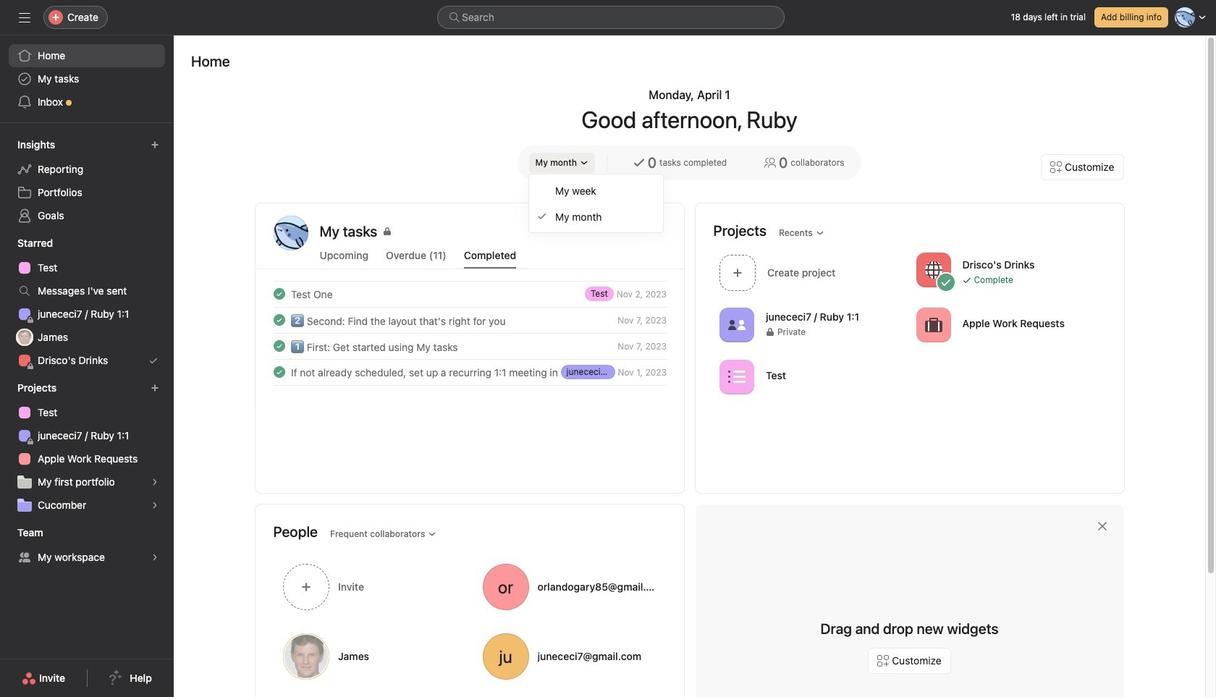 Task type: vqa. For each thing, say whether or not it's contained in the screenshot.
2nd List Item from the top's Completed image
yes



Task type: describe. For each thing, give the bounding box(es) containing it.
3 completed checkbox from the top
[[270, 337, 288, 355]]

hide sidebar image
[[19, 12, 30, 23]]

see details, my workspace image
[[151, 553, 159, 562]]

starred element
[[0, 230, 174, 375]]

completed image for completed checkbox at the bottom left of page
[[270, 363, 288, 381]]

dismiss image
[[1096, 521, 1108, 532]]

briefcase image
[[924, 316, 942, 333]]

see details, my first portfolio image
[[151, 478, 159, 487]]

projects element
[[0, 375, 174, 520]]

insights element
[[0, 132, 174, 230]]

1 completed checkbox from the top
[[270, 285, 288, 303]]

2 completed checkbox from the top
[[270, 311, 288, 329]]

globe image
[[924, 261, 942, 278]]

3 list item from the top
[[256, 333, 684, 359]]

global element
[[0, 35, 174, 122]]

new project or portfolio image
[[151, 384, 159, 392]]

list image
[[728, 368, 745, 386]]

2 list item from the top
[[256, 307, 684, 333]]



Task type: locate. For each thing, give the bounding box(es) containing it.
1 vertical spatial completed image
[[270, 337, 288, 355]]

Completed checkbox
[[270, 363, 288, 381]]

2 completed image from the top
[[270, 363, 288, 381]]

see details, cucomber image
[[151, 501, 159, 510]]

1 vertical spatial completed image
[[270, 363, 288, 381]]

0 vertical spatial completed image
[[270, 285, 288, 303]]

1 vertical spatial completed checkbox
[[270, 311, 288, 329]]

people image
[[728, 316, 745, 333]]

Completed checkbox
[[270, 285, 288, 303], [270, 311, 288, 329], [270, 337, 288, 355]]

1 completed image from the top
[[270, 311, 288, 329]]

0 vertical spatial completed checkbox
[[270, 285, 288, 303]]

4 list item from the top
[[256, 359, 684, 385]]

view profile image
[[273, 216, 308, 250]]

2 vertical spatial completed checkbox
[[270, 337, 288, 355]]

completed image for 2nd completed option
[[270, 311, 288, 329]]

teams element
[[0, 520, 174, 572]]

completed image up completed checkbox at the bottom left of page
[[270, 337, 288, 355]]

2 completed image from the top
[[270, 337, 288, 355]]

completed image down view profile icon
[[270, 285, 288, 303]]

0 vertical spatial completed image
[[270, 311, 288, 329]]

list box
[[437, 6, 785, 29]]

1 completed image from the top
[[270, 285, 288, 303]]

new insights image
[[151, 140, 159, 149]]

completed image
[[270, 311, 288, 329], [270, 363, 288, 381]]

list item
[[256, 281, 684, 307], [256, 307, 684, 333], [256, 333, 684, 359], [256, 359, 684, 385]]

completed image
[[270, 285, 288, 303], [270, 337, 288, 355]]

1 list item from the top
[[256, 281, 684, 307]]



